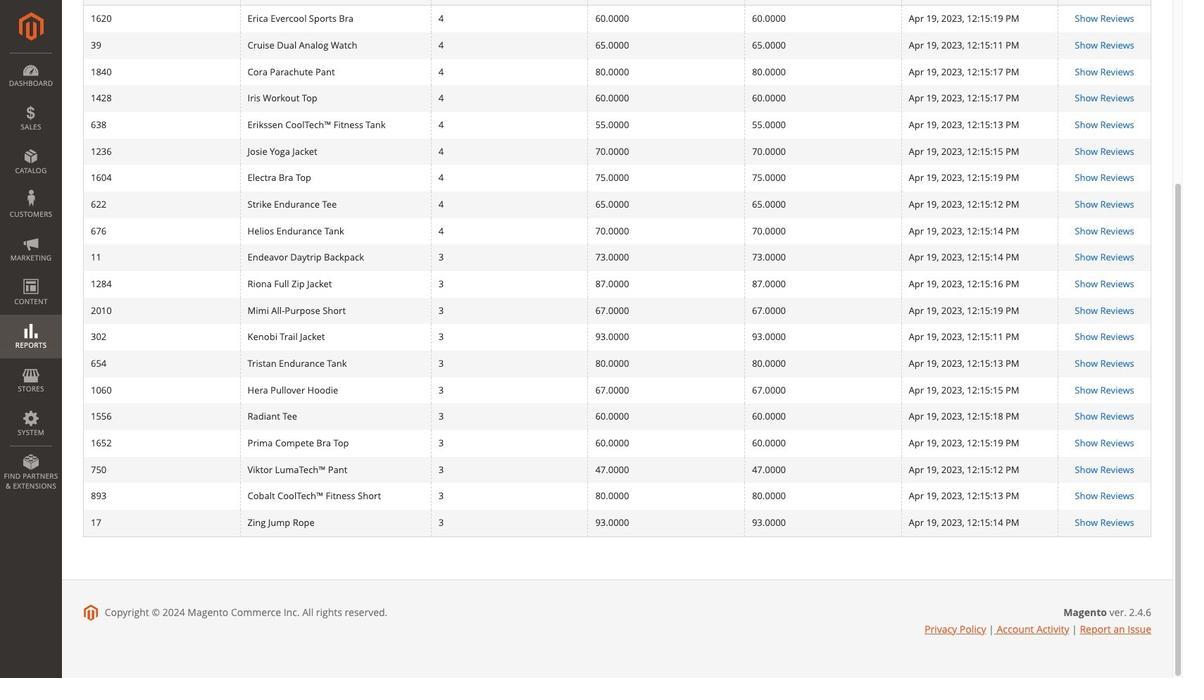 Task type: locate. For each thing, give the bounding box(es) containing it.
menu bar
[[0, 53, 62, 498]]

magento admin panel image
[[19, 12, 43, 41]]



Task type: vqa. For each thing, say whether or not it's contained in the screenshot.
menu bar
yes



